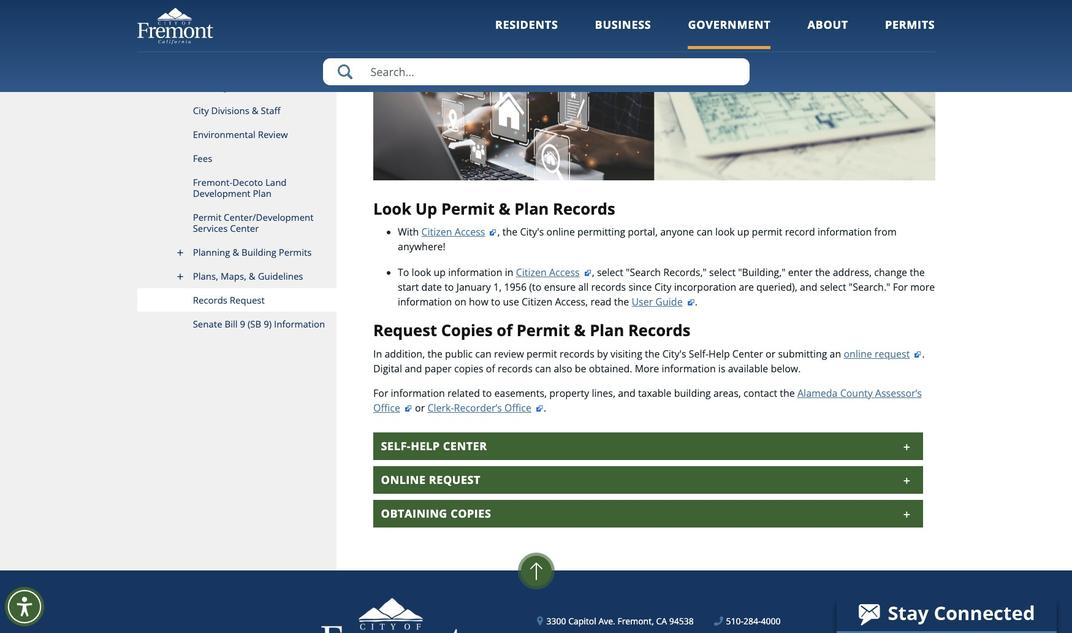 Task type: vqa. For each thing, say whether or not it's contained in the screenshot.
Major Residential Projects
no



Task type: locate. For each thing, give the bounding box(es) containing it.
, down look up permit & plan records at the top of the page
[[498, 225, 500, 239]]

online left 'permitting'
[[547, 225, 575, 239]]

1 horizontal spatial can
[[535, 362, 552, 375]]

building code
[[193, 80, 252, 93]]

1 horizontal spatial building
[[242, 246, 277, 258]]

records request
[[193, 294, 265, 306]]

0 vertical spatial to
[[445, 280, 454, 294]]

0 vertical spatial look
[[716, 225, 735, 239]]

on
[[455, 295, 467, 309]]

, inside , the city's online permitting portal, anyone can look up permit record information from anywhere!
[[498, 225, 500, 239]]

environmental
[[193, 128, 256, 140]]

plan for &
[[515, 198, 549, 219]]

2 horizontal spatial records
[[629, 320, 691, 341]]

permit
[[752, 225, 783, 239], [527, 347, 557, 361]]

center inside permit center/development services center
[[230, 222, 259, 234]]

permit down request copies of permit & plan records
[[527, 347, 557, 361]]

0 vertical spatial citizen access link
[[422, 225, 498, 239]]

office
[[374, 401, 400, 415], [505, 401, 532, 415]]

0 horizontal spatial and
[[405, 362, 422, 375]]

or left clerk-
[[415, 401, 425, 415]]

tab list
[[374, 432, 923, 527]]

citizen access link up anywhere!
[[422, 225, 498, 239]]

0 horizontal spatial permit
[[193, 211, 222, 223]]

city up user guide link
[[655, 280, 672, 294]]

1 horizontal spatial city's
[[663, 347, 687, 361]]

fremont-decoto land development plan
[[193, 176, 287, 199]]

1 vertical spatial .
[[923, 347, 925, 361]]

office for or clerk-recorder's office
[[505, 401, 532, 415]]

& inside planning & building permits link
[[233, 246, 239, 258]]

help up online request
[[411, 439, 440, 453]]

to down 1, at the top
[[491, 295, 501, 309]]

ensure
[[544, 280, 576, 294]]

of inside ". digital and paper copies of records can also be obtained. more information is available below."
[[486, 362, 496, 375]]

0 horizontal spatial access
[[455, 225, 485, 239]]

recorder's
[[454, 401, 502, 415]]

permit
[[442, 198, 495, 219], [193, 211, 222, 223], [517, 320, 570, 341]]

0 horizontal spatial office
[[374, 401, 400, 415]]

self- inside tab list
[[381, 439, 411, 453]]

0 vertical spatial or
[[766, 347, 776, 361]]

the
[[503, 225, 518, 239], [816, 266, 831, 279], [910, 266, 925, 279], [614, 295, 629, 309], [428, 347, 443, 361], [645, 347, 660, 361], [780, 386, 795, 400]]

information inside , the city's online permitting portal, anyone can look up permit record information from anywhere!
[[818, 225, 872, 239]]

0 vertical spatial request
[[230, 294, 265, 306]]

citizen up "(to" at top
[[516, 266, 547, 279]]

up inside , the city's online permitting portal, anyone can look up permit record information from anywhere!
[[738, 225, 750, 239]]

government
[[689, 17, 771, 32]]

. right request
[[923, 347, 925, 361]]

permit center/development services center link
[[137, 205, 337, 240]]

2 vertical spatial can
[[535, 362, 552, 375]]

font size:
[[873, 22, 908, 33]]

1,
[[494, 280, 502, 294]]

0 horizontal spatial up
[[434, 266, 446, 279]]

select down address,
[[821, 280, 847, 294]]

2 horizontal spatial can
[[697, 225, 713, 239]]

& inside plans, maps, & guidelines link
[[249, 270, 256, 282]]

start
[[398, 280, 419, 294]]

1 vertical spatial can
[[476, 347, 492, 361]]

"building,"
[[739, 266, 786, 279]]

permit down development
[[193, 211, 222, 223]]

submitting
[[779, 347, 828, 361]]

. inside ". digital and paper copies of records can also be obtained. more information is available below."
[[923, 347, 925, 361]]

0 horizontal spatial of
[[486, 362, 496, 375]]

city's down look up permit & plan records at the top of the page
[[520, 225, 544, 239]]

records down review
[[498, 362, 533, 375]]

1 horizontal spatial plan
[[515, 198, 549, 219]]

0 vertical spatial .
[[695, 295, 698, 309]]

and right lines, at the bottom
[[618, 386, 636, 400]]

1 horizontal spatial up
[[738, 225, 750, 239]]

1 vertical spatial records
[[560, 347, 595, 361]]

and down enter
[[801, 280, 818, 294]]

can right anyone
[[697, 225, 713, 239]]

font
[[873, 22, 890, 33]]

& inside "city divisions & staff" link
[[252, 104, 259, 117]]

0 horizontal spatial city
[[193, 104, 209, 117]]

and inside ". digital and paper copies of records can also be obtained. more information is available below."
[[405, 362, 422, 375]]

1 horizontal spatial permit
[[442, 198, 495, 219]]

can inside ". digital and paper copies of records can also be obtained. more information is available below."
[[535, 362, 552, 375]]

decoto
[[233, 176, 263, 188]]

1 vertical spatial records
[[193, 294, 228, 306]]

help up is
[[709, 347, 730, 361]]

permit up with citizen access at left top
[[442, 198, 495, 219]]

1 office from the left
[[374, 401, 400, 415]]

enter
[[789, 266, 813, 279]]

access down look up permit & plan records at the top of the page
[[455, 225, 485, 239]]

1 vertical spatial self-
[[381, 439, 411, 453]]

0 vertical spatial records
[[553, 198, 616, 219]]

government link
[[689, 17, 771, 49]]

4000
[[762, 615, 781, 627]]

0 horizontal spatial center
[[230, 222, 259, 234]]

0 horizontal spatial .
[[544, 401, 547, 415]]

copies inside tab list
[[451, 506, 492, 521]]

1 vertical spatial help
[[411, 439, 440, 453]]

online
[[381, 472, 426, 487]]

feedback
[[828, 21, 864, 32]]

0 horizontal spatial records
[[193, 294, 228, 306]]

in
[[505, 266, 514, 279]]

(sb
[[248, 318, 261, 330]]

of right copies
[[486, 362, 496, 375]]

online inside , the city's online permitting portal, anyone can look up permit record information from anywhere!
[[547, 225, 575, 239]]

look
[[374, 198, 412, 219]]

1 horizontal spatial select
[[710, 266, 736, 279]]

online request link
[[844, 347, 923, 361]]

2 office from the left
[[505, 401, 532, 415]]

or up below. on the bottom right
[[766, 347, 776, 361]]

0 horizontal spatial permit
[[527, 347, 557, 361]]

information left 'from' on the right top
[[818, 225, 872, 239]]

can for records
[[535, 362, 552, 375]]

510-284-4000 link
[[715, 615, 781, 627]]

building
[[675, 386, 711, 400]]

1 vertical spatial city's
[[663, 347, 687, 361]]

columnusercontrol3 main content
[[337, 0, 938, 570]]

office inside the alameda county assessor's office
[[374, 401, 400, 415]]

citizen up anywhere!
[[422, 225, 452, 239]]

0 horizontal spatial citizen access link
[[422, 225, 498, 239]]

1 vertical spatial citizen access link
[[516, 266, 592, 279]]

office down digital
[[374, 401, 400, 415]]

and down addition,
[[405, 362, 422, 375]]

2 vertical spatial center
[[443, 439, 487, 453]]

"search
[[626, 266, 661, 279]]

for inside , select "search records," select "building," enter the address, change the start date to january 1, 1956 (to ensure all records since city incorporation are queried), and select "search." for more information on how to use citizen access, read the
[[893, 280, 908, 294]]

center down or clerk-recorder's office
[[443, 439, 487, 453]]

building up plans, maps, & guidelines
[[242, 246, 277, 258]]

9
[[240, 318, 245, 330]]

access,
[[555, 295, 588, 309]]

0 vertical spatial of
[[497, 320, 513, 341]]

0 vertical spatial permit
[[752, 225, 783, 239]]

permit inside , the city's online permitting portal, anyone can look up permit record information from anywhere!
[[752, 225, 783, 239]]

visiting
[[611, 347, 643, 361]]

2 vertical spatial records
[[629, 320, 691, 341]]

0 vertical spatial for
[[893, 280, 908, 294]]

city's up building
[[663, 347, 687, 361]]

self- up online
[[381, 439, 411, 453]]

center up available
[[733, 347, 764, 361]]

to up "clerk-recorder's office" link
[[483, 386, 492, 400]]

0 horizontal spatial city's
[[520, 225, 544, 239]]

0 horizontal spatial select
[[597, 266, 624, 279]]

1 horizontal spatial citizen access link
[[516, 266, 592, 279]]

copies
[[441, 320, 493, 341], [451, 506, 492, 521]]

online right an
[[844, 347, 873, 361]]

information down date
[[398, 295, 452, 309]]

look
[[716, 225, 735, 239], [412, 266, 431, 279]]

2 vertical spatial request
[[429, 472, 481, 487]]

1 horizontal spatial ,
[[592, 266, 595, 279]]

citizen down "(to" at top
[[522, 295, 553, 309]]

plan
[[253, 187, 272, 199], [515, 198, 549, 219], [590, 320, 625, 341]]

0 horizontal spatial ,
[[498, 225, 500, 239]]

1 horizontal spatial and
[[618, 386, 636, 400]]

permit down access,
[[517, 320, 570, 341]]

1 horizontal spatial look
[[716, 225, 735, 239]]

1 horizontal spatial permit
[[752, 225, 783, 239]]

copies down online request
[[451, 506, 492, 521]]

2 vertical spatial and
[[618, 386, 636, 400]]

,
[[498, 225, 500, 239], [592, 266, 595, 279]]

queried),
[[757, 280, 798, 294]]

records down user guide
[[629, 320, 691, 341]]

plans, maps, & guidelines link
[[137, 264, 337, 288]]

2 horizontal spatial .
[[923, 347, 925, 361]]

self- up building
[[689, 347, 709, 361]]

, up read
[[592, 266, 595, 279]]

information up building
[[662, 362, 716, 375]]

0 vertical spatial can
[[697, 225, 713, 239]]

help inside tab list
[[411, 439, 440, 453]]

can up copies
[[476, 347, 492, 361]]

request up addition,
[[374, 320, 437, 341]]

0 vertical spatial ,
[[498, 225, 500, 239]]

, inside , select "search records," select "building," enter the address, change the start date to january 1, 1956 (to ensure all records since city incorporation are queried), and select "search." for more information on how to use citizen access, read the
[[592, 266, 595, 279]]

and
[[801, 280, 818, 294], [405, 362, 422, 375], [618, 386, 636, 400]]

1 vertical spatial access
[[550, 266, 580, 279]]

environmental review
[[193, 128, 288, 140]]

contact
[[744, 386, 778, 400]]

records up read
[[592, 280, 626, 294]]

an
[[830, 347, 842, 361]]

0 horizontal spatial self-
[[381, 439, 411, 453]]

-
[[936, 22, 938, 33]]

building inside "link"
[[193, 80, 228, 93]]

0 vertical spatial and
[[801, 280, 818, 294]]

copies up public
[[441, 320, 493, 341]]

look right anyone
[[716, 225, 735, 239]]

1 vertical spatial or
[[415, 401, 425, 415]]

1 horizontal spatial for
[[893, 280, 908, 294]]

records inside the records request link
[[193, 294, 228, 306]]

0 vertical spatial copies
[[441, 320, 493, 341]]

or
[[766, 347, 776, 361], [415, 401, 425, 415]]

2 vertical spatial records
[[498, 362, 533, 375]]

select up incorporation
[[710, 266, 736, 279]]

building
[[193, 80, 228, 93], [242, 246, 277, 258]]

permits
[[886, 17, 936, 32], [279, 246, 312, 258]]

1 horizontal spatial office
[[505, 401, 532, 415]]

1 vertical spatial ,
[[592, 266, 595, 279]]

look right to
[[412, 266, 431, 279]]

up up "building," on the top right of the page
[[738, 225, 750, 239]]

94538
[[670, 615, 694, 627]]

request up the obtaining copies
[[429, 472, 481, 487]]

0 vertical spatial center
[[230, 222, 259, 234]]

2 horizontal spatial and
[[801, 280, 818, 294]]

0 vertical spatial permits
[[886, 17, 936, 32]]

2 vertical spatial .
[[544, 401, 547, 415]]

0 vertical spatial building
[[193, 80, 228, 93]]

records up senate
[[193, 294, 228, 306]]

information inside , select "search records," select "building," enter the address, change the start date to january 1, 1956 (to ensure all records since city incorporation are queried), and select "search." for more information on how to use citizen access, read the
[[398, 295, 452, 309]]

, for select
[[592, 266, 595, 279]]

for down digital
[[374, 386, 389, 400]]

0 horizontal spatial help
[[411, 439, 440, 453]]

fremont-
[[193, 176, 233, 188]]

2 vertical spatial to
[[483, 386, 492, 400]]

building left code
[[193, 80, 228, 93]]

building code link
[[137, 75, 337, 99]]

how
[[469, 295, 489, 309]]

january
[[457, 280, 491, 294]]

center up planning & building permits
[[230, 222, 259, 234]]

up up date
[[434, 266, 446, 279]]

1 vertical spatial and
[[405, 362, 422, 375]]

information up january
[[449, 266, 503, 279]]

citizen inside , select "search records," select "building," enter the address, change the start date to january 1, 1956 (to ensure all records since city incorporation are queried), and select "search." for more information on how to use citizen access, read the
[[522, 295, 553, 309]]

of up review
[[497, 320, 513, 341]]

tab list containing self-help center
[[374, 432, 923, 527]]

for down change
[[893, 280, 908, 294]]

maps,
[[221, 270, 247, 282]]

2 vertical spatial citizen
[[522, 295, 553, 309]]

office for alameda county assessor's office
[[374, 401, 400, 415]]

0 vertical spatial city's
[[520, 225, 544, 239]]

about
[[808, 17, 849, 32]]

records up be
[[560, 347, 595, 361]]

1 vertical spatial request
[[374, 320, 437, 341]]

to
[[445, 280, 454, 294], [491, 295, 501, 309], [483, 386, 492, 400]]

records up 'permitting'
[[553, 198, 616, 219]]

stay connected image
[[837, 597, 1056, 631]]

. down easements,
[[544, 401, 547, 415]]

citizen access link up ensure
[[516, 266, 592, 279]]

can inside , the city's online permitting portal, anyone can look up permit record information from anywhere!
[[697, 225, 713, 239]]

city's
[[520, 225, 544, 239], [663, 347, 687, 361]]

0 horizontal spatial look
[[412, 266, 431, 279]]

to right date
[[445, 280, 454, 294]]

request down plans, maps, & guidelines
[[230, 294, 265, 306]]

1 horizontal spatial self-
[[689, 347, 709, 361]]

senate bill 9 (sb 9) information
[[193, 318, 325, 330]]

284-
[[744, 615, 762, 627]]

center
[[230, 222, 259, 234], [733, 347, 764, 361], [443, 439, 487, 453]]

. for alameda county assessor's office
[[544, 401, 547, 415]]

1 vertical spatial look
[[412, 266, 431, 279]]

can for anyone
[[697, 225, 713, 239]]

fremont-decoto land development plan link
[[137, 171, 337, 205]]

plan for development
[[253, 187, 272, 199]]

citizen access link for with
[[422, 225, 498, 239]]

information
[[818, 225, 872, 239], [449, 266, 503, 279], [398, 295, 452, 309], [662, 362, 716, 375], [391, 386, 445, 400]]

0 vertical spatial access
[[455, 225, 485, 239]]

1 horizontal spatial .
[[695, 295, 698, 309]]

office down easements,
[[505, 401, 532, 415]]

or clerk-recorder's office
[[413, 401, 532, 415]]

permit inside permit center/development services center
[[193, 211, 222, 223]]

0 vertical spatial records
[[592, 280, 626, 294]]

select up read
[[597, 266, 624, 279]]

0 horizontal spatial permits
[[279, 246, 312, 258]]

1 horizontal spatial of
[[497, 320, 513, 341]]

can left also
[[535, 362, 552, 375]]

address,
[[833, 266, 872, 279]]

user
[[632, 295, 653, 309]]

510-
[[727, 615, 744, 627]]

- link
[[927, 22, 938, 33]]

permit left record
[[752, 225, 783, 239]]

0 horizontal spatial online
[[547, 225, 575, 239]]

taxable
[[638, 386, 672, 400]]

plan inside fremont-decoto land development plan
[[253, 187, 272, 199]]

. down incorporation
[[695, 295, 698, 309]]

city divisions & staff
[[193, 104, 281, 117]]

access up ensure
[[550, 266, 580, 279]]

city left divisions
[[193, 104, 209, 117]]



Task type: describe. For each thing, give the bounding box(es) containing it.
2 horizontal spatial plan
[[590, 320, 625, 341]]

1 horizontal spatial permits
[[886, 17, 936, 32]]

anywhere!
[[398, 240, 446, 253]]

fees link
[[137, 147, 337, 171]]

assessor's
[[876, 386, 923, 400]]

1 vertical spatial permit
[[527, 347, 557, 361]]

0 horizontal spatial for
[[374, 386, 389, 400]]

request
[[875, 347, 911, 361]]

since
[[629, 280, 652, 294]]

be
[[575, 362, 587, 375]]

look up permit & plan records
[[374, 198, 616, 219]]

by
[[597, 347, 608, 361]]

0 vertical spatial city
[[193, 104, 209, 117]]

request for online
[[429, 472, 481, 487]]

1 vertical spatial citizen
[[516, 266, 547, 279]]

, the city's online permitting portal, anyone can look up permit record information from anywhere!
[[398, 225, 897, 253]]

records inside ". digital and paper copies of records can also be obtained. more information is available below."
[[498, 362, 533, 375]]

senate bill 9 (sb 9) information link
[[137, 312, 337, 336]]

related
[[448, 386, 480, 400]]

capitol
[[569, 615, 597, 627]]

online request
[[381, 472, 481, 487]]

below.
[[771, 362, 801, 375]]

+
[[922, 22, 927, 33]]

digital plans image
[[374, 47, 936, 180]]

. for citizen access
[[695, 295, 698, 309]]

for information related to easements, property lines, and taxable building areas, contact the
[[374, 386, 798, 400]]

city divisions & staff link
[[137, 99, 337, 123]]

digital
[[374, 362, 402, 375]]

1 vertical spatial online
[[844, 347, 873, 361]]

1 horizontal spatial records
[[553, 198, 616, 219]]

paper
[[425, 362, 452, 375]]

0 vertical spatial citizen
[[422, 225, 452, 239]]

change
[[875, 266, 908, 279]]

planning & building permits link
[[137, 240, 337, 264]]

font size: link
[[873, 22, 908, 33]]

county
[[841, 386, 873, 400]]

anyone
[[661, 225, 695, 239]]

staff
[[261, 104, 281, 117]]

record
[[786, 225, 816, 239]]

3300
[[547, 615, 566, 627]]

in
[[374, 347, 382, 361]]

senate
[[193, 318, 222, 330]]

user guide
[[632, 295, 683, 309]]

obtained.
[[589, 362, 633, 375]]

size:
[[892, 22, 908, 33]]

more
[[635, 362, 660, 375]]

information
[[274, 318, 325, 330]]

lines,
[[592, 386, 616, 400]]

up
[[416, 198, 438, 219]]

copies for request
[[441, 320, 493, 341]]

with citizen access
[[398, 225, 485, 239]]

+ link
[[913, 22, 927, 33]]

code
[[230, 80, 252, 93]]

areas,
[[714, 386, 742, 400]]

obtaining copies
[[381, 506, 492, 521]]

. digital and paper copies of records can also be obtained. more information is available below.
[[374, 347, 925, 375]]

city inside , select "search records," select "building," enter the address, change the start date to january 1, 1956 (to ensure all records since city incorporation are queried), and select "search." for more information on how to use citizen access, read the
[[655, 280, 672, 294]]

(to
[[530, 280, 542, 294]]

0 horizontal spatial or
[[415, 401, 425, 415]]

business
[[595, 17, 652, 32]]

is
[[719, 362, 726, 375]]

copies
[[455, 362, 484, 375]]

clerk-recorder's office link
[[428, 401, 544, 415]]

1 vertical spatial building
[[242, 246, 277, 258]]

2 horizontal spatial center
[[733, 347, 764, 361]]

self-help center
[[381, 439, 487, 453]]

permitting
[[578, 225, 626, 239]]

and inside , select "search records," select "building," enter the address, change the start date to january 1, 1956 (to ensure all records since city incorporation are queried), and select "search." for more information on how to use citizen access, read the
[[801, 280, 818, 294]]

copies for obtaining
[[451, 506, 492, 521]]

1 vertical spatial up
[[434, 266, 446, 279]]

fees
[[193, 152, 212, 164]]

information inside ". digital and paper copies of records can also be obtained. more information is available below."
[[662, 362, 716, 375]]

information up clerk-
[[391, 386, 445, 400]]

the inside , the city's online permitting portal, anyone can look up permit record information from anywhere!
[[503, 225, 518, 239]]

more
[[911, 280, 936, 294]]

fremont,
[[618, 615, 654, 627]]

2 horizontal spatial permit
[[517, 320, 570, 341]]

3300 capitol ave. fremont, ca 94538
[[547, 615, 694, 627]]

alameda
[[798, 386, 838, 400]]

are
[[739, 280, 754, 294]]

, select "search records," select "building," enter the address, change the start date to january 1, 1956 (to ensure all records since city incorporation are queried), and select "search." for more information on how to use citizen access, read the
[[398, 266, 936, 309]]

0 horizontal spatial can
[[476, 347, 492, 361]]

1 horizontal spatial or
[[766, 347, 776, 361]]

look inside , the city's online permitting portal, anyone can look up permit record information from anywhere!
[[716, 225, 735, 239]]

tab list inside columnusercontrol3 main content
[[374, 432, 923, 527]]

development
[[193, 187, 251, 199]]

request for records
[[230, 294, 265, 306]]

review
[[494, 347, 524, 361]]

1 horizontal spatial center
[[443, 439, 487, 453]]

portal,
[[628, 225, 658, 239]]

residents
[[496, 17, 559, 32]]

Search text field
[[323, 58, 750, 85]]

ca
[[657, 615, 667, 627]]

plans,
[[193, 270, 218, 282]]

addition,
[[385, 347, 425, 361]]

with
[[398, 225, 419, 239]]

center/development
[[224, 211, 314, 223]]

records inside , select "search records," select "building," enter the address, change the start date to january 1, 1956 (to ensure all records since city incorporation are queried), and select "search." for more information on how to use citizen access, read the
[[592, 280, 626, 294]]

also
[[554, 362, 573, 375]]

easements,
[[495, 386, 547, 400]]

, for the
[[498, 225, 500, 239]]

available
[[729, 362, 769, 375]]

1956
[[505, 280, 527, 294]]

2 horizontal spatial select
[[821, 280, 847, 294]]

1 vertical spatial permits
[[279, 246, 312, 258]]

bill
[[225, 318, 238, 330]]

permits link
[[886, 17, 936, 49]]

to
[[398, 266, 409, 279]]

business link
[[595, 17, 652, 49]]

1 vertical spatial to
[[491, 295, 501, 309]]

to look up information in citizen access
[[398, 266, 580, 279]]

residents link
[[496, 17, 559, 49]]

city's inside , the city's online permitting portal, anyone can look up permit record information from anywhere!
[[520, 225, 544, 239]]

citizen access link for to look up information in
[[516, 266, 592, 279]]

use
[[503, 295, 520, 309]]

0 vertical spatial help
[[709, 347, 730, 361]]

about link
[[808, 17, 849, 49]]

incorporation
[[675, 280, 737, 294]]



